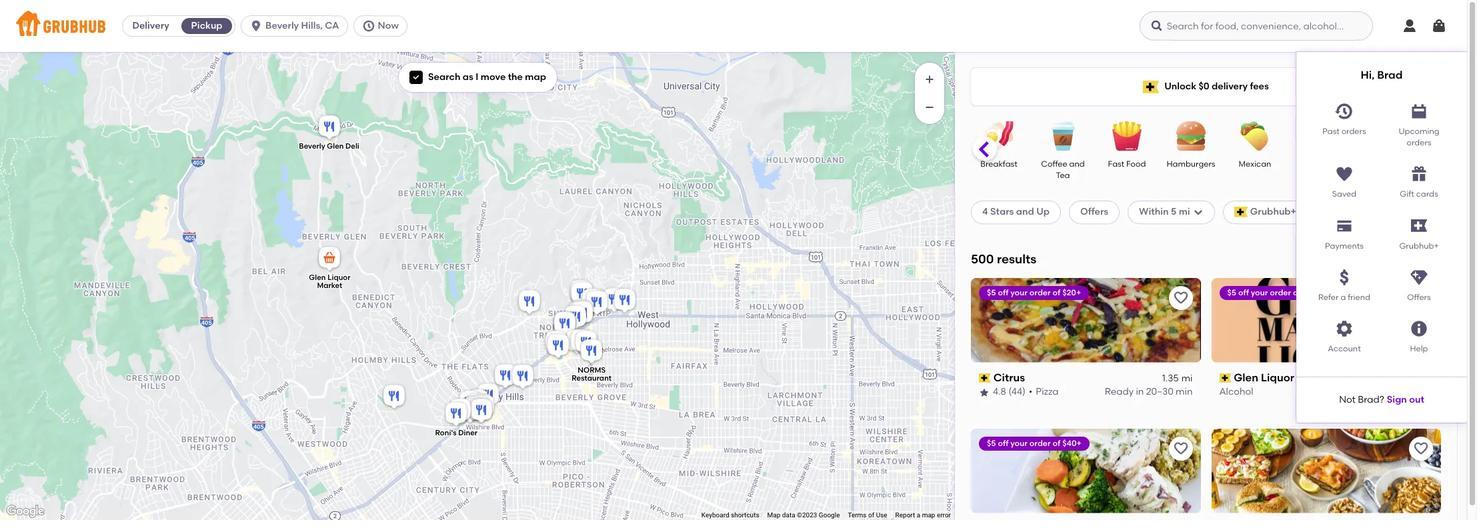 Task type: vqa. For each thing, say whether or not it's contained in the screenshot.
leftmost and
yes



Task type: describe. For each thing, give the bounding box(es) containing it.
ready in 20–30 min
[[1105, 386, 1193, 398]]

past orders link
[[1307, 96, 1382, 149]]

upcoming orders
[[1399, 126, 1440, 147]]

leora cafe image
[[492, 362, 519, 392]]

da carla caffe image
[[447, 397, 474, 426]]

glen liquor market image
[[316, 245, 343, 274]]

the
[[508, 71, 523, 83]]

subscription pass image for citrus
[[979, 374, 991, 383]]

(44)
[[1009, 386, 1026, 398]]

now button
[[353, 15, 413, 37]]

help
[[1410, 344, 1428, 354]]

mel's drive-in logo image
[[971, 429, 1201, 513]]

save this restaurant image for $40+
[[1173, 441, 1189, 457]]

up
[[1037, 206, 1050, 218]]

1.35
[[1162, 373, 1179, 384]]

$40+
[[1063, 439, 1082, 448]]

7 eleven image
[[580, 287, 606, 316]]

le pain quotidien (south santa monica blvd) image
[[464, 388, 491, 417]]

the butcher's daughter image
[[545, 332, 572, 361]]

google image
[[3, 503, 47, 520]]

google
[[819, 512, 840, 519]]

1 vertical spatial liquor
[[1261, 371, 1295, 384]]

refer a friend button
[[1307, 263, 1382, 304]]

unlock $0 delivery fees
[[1165, 81, 1269, 92]]

beverly glen deli
[[299, 142, 359, 151]]

unlock
[[1165, 81, 1197, 92]]

beverly hills, ca
[[266, 20, 339, 31]]

1 horizontal spatial now
[[1355, 206, 1376, 218]]

svg image for offers
[[1410, 268, 1429, 287]]

svg image for refer a friend
[[1335, 268, 1354, 287]]

beverly for beverly hills, ca
[[266, 20, 299, 31]]

not brad ? sign out
[[1339, 394, 1425, 405]]

500 results
[[971, 251, 1037, 267]]

your for glen liquor market
[[1251, 288, 1268, 297]]

earthbar sunset image
[[569, 280, 596, 309]]

svg image for account
[[1335, 320, 1354, 338]]

payments
[[1325, 241, 1364, 251]]

data
[[782, 512, 795, 519]]

open now (8:20am)
[[1327, 206, 1419, 218]]

offers link
[[1382, 263, 1457, 304]]

tea
[[1056, 171, 1070, 180]]

mexican
[[1239, 159, 1272, 169]]

sign
[[1387, 394, 1407, 405]]

and inside coffee and tea
[[1070, 159, 1085, 169]]

report
[[895, 512, 915, 519]]

0 vertical spatial grubhub plus flag logo image
[[1143, 80, 1159, 93]]

20–30
[[1146, 386, 1174, 398]]

out
[[1409, 394, 1425, 405]]

ready for glen liquor market
[[1353, 386, 1382, 398]]

ready in 5–15 min
[[1353, 386, 1433, 398]]

mexican image
[[1232, 121, 1279, 151]]

past orders
[[1323, 126, 1366, 136]]

beverly glen deli image
[[316, 113, 343, 143]]

mel's drive-in image
[[568, 278, 594, 307]]

svg image for gift cards
[[1410, 165, 1429, 184]]

$5 off your order of $30+
[[1228, 288, 1322, 297]]

0 vertical spatial glen
[[327, 142, 344, 151]]

coffee
[[1041, 159, 1068, 169]]

dessert image
[[1296, 121, 1343, 151]]

coffee and tea
[[1041, 159, 1085, 180]]

ready for citrus
[[1105, 386, 1134, 398]]

saved
[[1332, 190, 1357, 199]]

in for citrus
[[1136, 386, 1144, 398]]

svg image for saved
[[1335, 165, 1354, 184]]

zinc cafe & market image
[[564, 327, 590, 357]]

?
[[1380, 394, 1385, 405]]

search
[[428, 71, 460, 83]]

1 horizontal spatial market
[[1297, 371, 1334, 384]]

mi for citrus
[[1182, 373, 1193, 384]]

upcoming orders link
[[1382, 96, 1457, 149]]

a for refer
[[1341, 293, 1346, 302]]

help button
[[1382, 314, 1457, 355]]

cafe ruisseau - beverly hills image
[[510, 363, 536, 392]]

5
[[1171, 206, 1177, 218]]

norms restaurant
[[572, 366, 612, 383]]

sign out button
[[1387, 388, 1425, 412]]

ca
[[325, 20, 339, 31]]

5–15
[[1395, 386, 1414, 398]]

2 save this restaurant image from the top
[[1413, 441, 1429, 457]]

terms of use
[[848, 512, 887, 519]]

svg image for payments
[[1335, 217, 1354, 235]]

urth caffe melrose image
[[568, 327, 595, 357]]

4.8
[[993, 386, 1006, 398]]

gift cards link
[[1382, 160, 1457, 201]]

citrus logo image
[[971, 278, 1201, 363]]

main navigation navigation
[[0, 0, 1467, 423]]

refer
[[1319, 293, 1339, 302]]

fast food image
[[1104, 121, 1151, 151]]

Search for food, convenience, alcohol... search field
[[1140, 11, 1373, 41]]

roni's diner
[[435, 429, 478, 438]]

glen inside glen liquor market
[[309, 274, 326, 282]]

coffee and tea image
[[1040, 121, 1086, 151]]

•
[[1029, 386, 1033, 398]]

refer a friend
[[1319, 293, 1371, 302]]

brad for hi,
[[1377, 69, 1403, 81]]

hamburgers
[[1167, 159, 1216, 169]]

min for citrus
[[1176, 386, 1193, 398]]

restaurant
[[572, 374, 612, 383]]

breakfast
[[981, 159, 1018, 169]]

report a map error
[[895, 512, 951, 519]]

pizza
[[1036, 386, 1059, 398]]

as
[[463, 71, 473, 83]]

the farm of beverly hills image
[[475, 382, 502, 411]]

orders for upcoming orders
[[1407, 138, 1432, 147]]

account link
[[1307, 314, 1382, 355]]

report a map error link
[[895, 512, 951, 519]]

delivery button
[[123, 15, 179, 37]]

1 vertical spatial map
[[922, 512, 935, 519]]

hi, brad
[[1361, 69, 1403, 81]]

norms restaurant image
[[578, 337, 605, 367]]

glen liquor market inside map region
[[309, 274, 350, 290]]

not
[[1339, 394, 1356, 405]]

beverly for beverly glen deli
[[299, 142, 325, 151]]

pickup button
[[179, 15, 235, 37]]

star icon image
[[979, 387, 990, 398]]

dany's food trucks, inc. image
[[381, 383, 408, 412]]

food
[[1127, 159, 1146, 169]]

error
[[937, 512, 951, 519]]

hills,
[[301, 20, 323, 31]]

alcohol
[[1220, 386, 1254, 398]]

map
[[767, 512, 781, 519]]

terms of use link
[[848, 512, 887, 519]]

cards
[[1416, 190, 1438, 199]]



Task type: locate. For each thing, give the bounding box(es) containing it.
off
[[998, 288, 1009, 297], [1238, 288, 1249, 297], [998, 439, 1009, 448]]

delivery
[[1212, 81, 1248, 92]]

orders right past
[[1342, 126, 1366, 136]]

saved link
[[1307, 160, 1382, 201]]

1 horizontal spatial orders
[[1407, 138, 1432, 147]]

1 vertical spatial grubhub+
[[1400, 241, 1439, 251]]

0 horizontal spatial orders
[[1342, 126, 1366, 136]]

beverly inside button
[[266, 20, 299, 31]]

offers
[[1081, 206, 1109, 218], [1407, 293, 1431, 302]]

0 vertical spatial now
[[378, 20, 399, 31]]

1 horizontal spatial a
[[1341, 293, 1346, 302]]

your
[[1011, 288, 1028, 297], [1251, 288, 1268, 297], [1011, 439, 1028, 448]]

map left error
[[922, 512, 935, 519]]

svg image inside "account" link
[[1335, 320, 1354, 338]]

joey's cafe image
[[601, 286, 628, 315]]

a
[[1341, 293, 1346, 302], [917, 512, 921, 519]]

shortcuts
[[731, 512, 759, 519]]

keyboard shortcuts button
[[702, 511, 759, 520]]

mi for glen liquor market
[[1422, 373, 1433, 384]]

2 horizontal spatial grubhub plus flag logo image
[[1411, 220, 1427, 232]]

mi right 1.35
[[1182, 373, 1193, 384]]

1 ready from the left
[[1105, 386, 1134, 398]]

1 horizontal spatial glen
[[327, 142, 344, 151]]

terms
[[848, 512, 867, 519]]

ready left 20–30
[[1105, 386, 1134, 398]]

hollywood burger image
[[552, 310, 578, 339]]

alana's coffee roasters image
[[543, 329, 570, 358]]

1 vertical spatial market
[[1297, 371, 1334, 384]]

$20+
[[1063, 288, 1081, 297]]

norms
[[578, 366, 606, 375]]

svg image up "hi, brad"
[[1402, 18, 1418, 34]]

body energy club - west hollywood image
[[568, 298, 595, 327]]

svg image right ca
[[362, 19, 375, 33]]

svg image up saved at the top of the page
[[1335, 165, 1354, 184]]

hi,
[[1361, 69, 1375, 81]]

ihop image
[[584, 289, 610, 318]]

move
[[481, 71, 506, 83]]

rawberri image
[[569, 299, 596, 329]]

judi's deli image
[[464, 392, 491, 421]]

1 vertical spatial grubhub plus flag logo image
[[1234, 207, 1248, 218]]

grubhub plus flag logo image
[[1143, 80, 1159, 93], [1234, 207, 1248, 218], [1411, 220, 1427, 232]]

market down account
[[1297, 371, 1334, 384]]

grubhub plus flag logo image down (8:20am)
[[1411, 220, 1427, 232]]

svg image for past orders
[[1335, 102, 1354, 120]]

your for citrus
[[1011, 288, 1028, 297]]

plus icon image
[[923, 73, 936, 86]]

0 horizontal spatial now
[[378, 20, 399, 31]]

of
[[1053, 288, 1061, 297], [1293, 288, 1301, 297], [1053, 439, 1061, 448], [868, 512, 875, 519]]

fast
[[1108, 159, 1125, 169]]

of left "$40+"
[[1053, 439, 1061, 448]]

of for $40+
[[1053, 439, 1061, 448]]

0 horizontal spatial grubhub+
[[1250, 206, 1297, 218]]

svg image inside beverly hills, ca button
[[250, 19, 263, 33]]

save this restaurant image
[[1413, 290, 1429, 306], [1413, 441, 1429, 457]]

mi right 1.92
[[1422, 373, 1433, 384]]

deli
[[346, 142, 359, 151]]

0 vertical spatial a
[[1341, 293, 1346, 302]]

0 horizontal spatial in
[[1136, 386, 1144, 398]]

1.35 mi
[[1162, 373, 1193, 384]]

1 horizontal spatial map
[[922, 512, 935, 519]]

order left $20+
[[1030, 288, 1051, 297]]

0 vertical spatial liquor
[[328, 274, 350, 282]]

a right refer
[[1341, 293, 1346, 302]]

map
[[525, 71, 546, 83], [922, 512, 935, 519]]

0 horizontal spatial offers
[[1081, 206, 1109, 218]]

0 vertical spatial and
[[1070, 159, 1085, 169]]

0 vertical spatial glen liquor market
[[309, 274, 350, 290]]

save this restaurant image down out at the right bottom of page
[[1413, 441, 1429, 457]]

grubhub+ inside button
[[1400, 241, 1439, 251]]

account
[[1328, 344, 1361, 354]]

roni's diner image
[[443, 400, 470, 430]]

(8:20am)
[[1378, 206, 1419, 218]]

your down "results"
[[1011, 288, 1028, 297]]

subscription pass image up 'alcohol'
[[1220, 374, 1231, 383]]

grubhub+ up offers link
[[1400, 241, 1439, 251]]

map region
[[0, 0, 1056, 520]]

offers right up
[[1081, 206, 1109, 218]]

diner
[[458, 429, 478, 438]]

of left $30+
[[1293, 288, 1301, 297]]

1 horizontal spatial and
[[1070, 159, 1085, 169]]

4.8 (44)
[[993, 386, 1026, 398]]

in left the 5–15
[[1384, 386, 1392, 398]]

1 min from the left
[[1176, 386, 1193, 398]]

a inside button
[[1341, 293, 1346, 302]]

svg image inside saved link
[[1335, 165, 1354, 184]]

1 vertical spatial now
[[1355, 206, 1376, 218]]

0 horizontal spatial and
[[1016, 206, 1034, 218]]

2 vertical spatial grubhub plus flag logo image
[[1411, 220, 1427, 232]]

2 subscription pass image from the left
[[1220, 374, 1231, 383]]

1 horizontal spatial grubhub+
[[1400, 241, 1439, 251]]

joe & the juice image
[[573, 329, 600, 358]]

order for citrus
[[1030, 288, 1051, 297]]

beverly left deli
[[299, 142, 325, 151]]

your left $30+
[[1251, 288, 1268, 297]]

pickup
[[191, 20, 223, 31]]

use
[[876, 512, 887, 519]]

and left up
[[1016, 206, 1034, 218]]

liquor inside map region
[[328, 274, 350, 282]]

ferrarini image
[[470, 393, 497, 422]]

svg image for upcoming orders
[[1410, 102, 1429, 120]]

brad for not
[[1358, 394, 1380, 405]]

friend
[[1348, 293, 1371, 302]]

offers up help 'button' at the right of the page
[[1407, 293, 1431, 302]]

1 horizontal spatial offers
[[1407, 293, 1431, 302]]

burritos image
[[1360, 121, 1407, 151]]

now right ca
[[378, 20, 399, 31]]

0 vertical spatial save this restaurant image
[[1173, 290, 1189, 306]]

orders for past orders
[[1342, 126, 1366, 136]]

upcoming
[[1399, 126, 1440, 136]]

glen
[[327, 142, 344, 151], [309, 274, 326, 282], [1234, 371, 1259, 384]]

svg image inside offers link
[[1410, 268, 1429, 287]]

1 horizontal spatial min
[[1416, 386, 1433, 398]]

1 vertical spatial glen liquor market
[[1234, 371, 1334, 384]]

off for glen liquor market
[[1238, 288, 1249, 297]]

market down glen liquor market image
[[317, 282, 342, 290]]

keyboard
[[702, 512, 729, 519]]

order left $30+
[[1270, 288, 1291, 297]]

of for $30+
[[1293, 288, 1301, 297]]

save this restaurant button for $5 off your order of $20+
[[1169, 286, 1193, 310]]

mi right 5
[[1179, 206, 1190, 218]]

save this restaurant image up help 'button' at the right of the page
[[1413, 290, 1429, 306]]

delivery
[[132, 20, 169, 31]]

orders
[[1342, 126, 1366, 136], [1407, 138, 1432, 147]]

1 horizontal spatial glen liquor market
[[1234, 371, 1334, 384]]

kale me crazy - west hollywood  logo image
[[1212, 429, 1441, 513]]

2 ready from the left
[[1353, 386, 1382, 398]]

svg image right 5
[[1193, 207, 1204, 218]]

market inside glen liquor market
[[317, 282, 342, 290]]

svg image inside past orders link
[[1335, 102, 1354, 120]]

in
[[1136, 386, 1144, 398], [1384, 386, 1392, 398]]

market
[[317, 282, 342, 290], [1297, 371, 1334, 384]]

svg image for help
[[1410, 320, 1429, 338]]

1 horizontal spatial liquor
[[1261, 371, 1295, 384]]

0 vertical spatial grubhub+
[[1250, 206, 1297, 218]]

$5 off your order of $20+
[[987, 288, 1081, 297]]

save this restaurant button for $5 off your order of $40+
[[1169, 437, 1193, 461]]

0 horizontal spatial a
[[917, 512, 921, 519]]

beverly left hills,
[[266, 20, 299, 31]]

grubhub+ down mexican
[[1250, 206, 1297, 218]]

keyboard shortcuts
[[702, 512, 759, 519]]

0 horizontal spatial subscription pass image
[[979, 374, 991, 383]]

4 stars and up
[[982, 206, 1050, 218]]

save this restaurant image for $20+
[[1173, 290, 1189, 306]]

1 save this restaurant image from the top
[[1173, 290, 1189, 306]]

and up tea
[[1070, 159, 1085, 169]]

payments link
[[1307, 211, 1382, 252]]

0 horizontal spatial ready
[[1105, 386, 1134, 398]]

1 save this restaurant image from the top
[[1413, 290, 1429, 306]]

svg image left beverly hills, ca
[[250, 19, 263, 33]]

within 5 mi
[[1139, 206, 1190, 218]]

4
[[982, 206, 988, 218]]

1 vertical spatial beverly
[[299, 142, 325, 151]]

0 vertical spatial orders
[[1342, 126, 1366, 136]]

beverly hills, ca button
[[241, 15, 353, 37]]

2 vertical spatial glen
[[1234, 371, 1259, 384]]

dessert
[[1305, 159, 1334, 169]]

svg image for now
[[362, 19, 375, 33]]

your down (44)
[[1011, 439, 1028, 448]]

1 vertical spatial offers
[[1407, 293, 1431, 302]]

now inside button
[[378, 20, 399, 31]]

ready
[[1105, 386, 1134, 398], [1353, 386, 1382, 398]]

glen liquor market logo image
[[1212, 278, 1441, 363]]

svg image inside now button
[[362, 19, 375, 33]]

of left $20+
[[1053, 288, 1061, 297]]

min down 1.92 mi
[[1416, 386, 1433, 398]]

open
[[1327, 206, 1352, 218]]

svg image inside gift cards link
[[1410, 165, 1429, 184]]

fees
[[1250, 81, 1269, 92]]

off for citrus
[[998, 288, 1009, 297]]

svg image up account
[[1335, 320, 1354, 338]]

0 horizontal spatial map
[[525, 71, 546, 83]]

0 horizontal spatial market
[[317, 282, 342, 290]]

svg image
[[1402, 18, 1418, 34], [250, 19, 263, 33], [362, 19, 375, 33], [1410, 102, 1429, 120], [1335, 165, 1354, 184], [1193, 207, 1204, 218], [1335, 320, 1354, 338], [1410, 320, 1429, 338]]

orders inside upcoming orders
[[1407, 138, 1432, 147]]

svg image up upcoming
[[1410, 102, 1429, 120]]

and
[[1070, 159, 1085, 169], [1016, 206, 1034, 218]]

citrus image
[[516, 288, 543, 317]]

grubhub+ for the grubhub plus flag logo within grubhub+ button
[[1400, 241, 1439, 251]]

in left 20–30
[[1136, 386, 1144, 398]]

svg image inside upcoming orders link
[[1410, 102, 1429, 120]]

grubhub+ for the grubhub plus flag logo to the middle
[[1250, 206, 1297, 218]]

1 vertical spatial orders
[[1407, 138, 1432, 147]]

results
[[997, 251, 1037, 267]]

grubhub plus flag logo image left the unlock
[[1143, 80, 1159, 93]]

svg image inside the payments link
[[1335, 217, 1354, 235]]

min
[[1176, 386, 1193, 398], [1416, 386, 1433, 398]]

hamburgers image
[[1168, 121, 1215, 151]]

now right "open"
[[1355, 206, 1376, 218]]

ready left sign
[[1353, 386, 1382, 398]]

1 vertical spatial a
[[917, 512, 921, 519]]

energy life cafe image
[[457, 397, 484, 426]]

kale me crazy - west hollywood image
[[552, 309, 578, 339]]

offers inside offers link
[[1407, 293, 1431, 302]]

the nosh of beverly hills image
[[457, 389, 484, 418]]

grubhub plus flag logo image down mexican
[[1234, 207, 1248, 218]]

1 horizontal spatial grubhub plus flag logo image
[[1234, 207, 1248, 218]]

pressed retail image
[[562, 303, 589, 333]]

save this restaurant image
[[1173, 290, 1189, 306], [1173, 441, 1189, 457]]

liquor
[[328, 274, 350, 282], [1261, 371, 1295, 384]]

500
[[971, 251, 994, 267]]

0 vertical spatial save this restaurant image
[[1413, 290, 1429, 306]]

minus icon image
[[923, 101, 936, 114]]

$0
[[1199, 81, 1210, 92]]

svg image for search as i move the map
[[412, 73, 420, 81]]

in for glen liquor market
[[1384, 386, 1392, 398]]

$5 for glen liquor market
[[1228, 288, 1237, 297]]

1 horizontal spatial subscription pass image
[[1220, 374, 1231, 383]]

0 horizontal spatial grubhub plus flag logo image
[[1143, 80, 1159, 93]]

subscription pass image up star icon
[[979, 374, 991, 383]]

mickey fine grill image
[[460, 395, 487, 424]]

0 horizontal spatial liquor
[[328, 274, 350, 282]]

2 save this restaurant image from the top
[[1173, 441, 1189, 457]]

subscription pass image
[[979, 374, 991, 383], [1220, 374, 1231, 383]]

0 vertical spatial beverly
[[266, 20, 299, 31]]

past
[[1323, 126, 1340, 136]]

subscription pass image for glen liquor market
[[1220, 374, 1231, 383]]

$5 off your order of $40+
[[987, 439, 1082, 448]]

1 vertical spatial and
[[1016, 206, 1034, 218]]

comoncy - beverly hills image
[[465, 394, 492, 423]]

brad right hi,
[[1377, 69, 1403, 81]]

0 horizontal spatial glen
[[309, 274, 326, 282]]

orders down upcoming
[[1407, 138, 1432, 147]]

1 subscription pass image from the left
[[979, 374, 991, 383]]

grubhub plus flag logo image inside grubhub+ button
[[1411, 220, 1427, 232]]

svg image for beverly hills, ca
[[250, 19, 263, 33]]

order
[[1030, 288, 1051, 297], [1270, 288, 1291, 297], [1030, 439, 1051, 448]]

tasty donuts and cafe image
[[612, 287, 638, 316]]

tacos image
[[1424, 121, 1471, 151]]

within
[[1139, 206, 1169, 218]]

map data ©2023 google
[[767, 512, 840, 519]]

mi
[[1179, 206, 1190, 218], [1182, 373, 1193, 384], [1422, 373, 1433, 384]]

a for report
[[917, 512, 921, 519]]

1 horizontal spatial in
[[1384, 386, 1392, 398]]

1 vertical spatial save this restaurant image
[[1173, 441, 1189, 457]]

breakfast image
[[976, 121, 1022, 151]]

brad right not
[[1358, 394, 1380, 405]]

riozonas acai west hollywood image
[[566, 299, 593, 329]]

grubhub+ button
[[1382, 211, 1457, 252]]

a right report
[[917, 512, 921, 519]]

0 horizontal spatial min
[[1176, 386, 1193, 398]]

svg image
[[1431, 18, 1447, 34], [1150, 19, 1164, 33], [412, 73, 420, 81], [1335, 102, 1354, 120], [1410, 165, 1429, 184], [1335, 217, 1354, 235], [1335, 268, 1354, 287], [1410, 268, 1429, 287]]

0 vertical spatial brad
[[1377, 69, 1403, 81]]

order for glen liquor market
[[1270, 288, 1291, 297]]

$5 for citrus
[[987, 288, 996, 297]]

order left "$40+"
[[1030, 439, 1051, 448]]

min for glen liquor market
[[1416, 386, 1433, 398]]

svg image up help
[[1410, 320, 1429, 338]]

grubhub+
[[1250, 206, 1297, 218], [1400, 241, 1439, 251]]

©2023
[[797, 512, 817, 519]]

min down 1.35 mi
[[1176, 386, 1193, 398]]

1 vertical spatial glen
[[309, 274, 326, 282]]

tryst caffe image
[[468, 397, 495, 426]]

2 min from the left
[[1416, 386, 1433, 398]]

1 in from the left
[[1136, 386, 1144, 398]]

0 vertical spatial map
[[525, 71, 546, 83]]

search as i move the map
[[428, 71, 546, 83]]

citrus
[[994, 371, 1025, 384]]

1 horizontal spatial ready
[[1353, 386, 1382, 398]]

0 vertical spatial offers
[[1081, 206, 1109, 218]]

2 in from the left
[[1384, 386, 1392, 398]]

2 horizontal spatial glen
[[1234, 371, 1259, 384]]

map right the the
[[525, 71, 546, 83]]

glen liquor market
[[309, 274, 350, 290], [1234, 371, 1334, 384]]

save this restaurant button
[[1169, 286, 1193, 310], [1409, 286, 1433, 310], [1169, 437, 1193, 461], [1409, 437, 1433, 461]]

stars
[[990, 206, 1014, 218]]

svg image inside help 'button'
[[1410, 320, 1429, 338]]

1 vertical spatial brad
[[1358, 394, 1380, 405]]

of for $20+
[[1053, 288, 1061, 297]]

of left the use
[[868, 512, 875, 519]]

$30+
[[1303, 288, 1322, 297]]

0 horizontal spatial glen liquor market
[[309, 274, 350, 290]]

gift
[[1400, 190, 1414, 199]]

beverly inside map region
[[299, 142, 325, 151]]

svg image inside refer a friend button
[[1335, 268, 1354, 287]]

roni's
[[435, 429, 457, 438]]

subway® image
[[467, 397, 494, 426]]

fast food
[[1108, 159, 1146, 169]]

i
[[476, 71, 479, 83]]

1 vertical spatial save this restaurant image
[[1413, 441, 1429, 457]]

brad
[[1377, 69, 1403, 81], [1358, 394, 1380, 405]]

0 vertical spatial market
[[317, 282, 342, 290]]

save this restaurant button for $5 off your order of $30+
[[1409, 286, 1433, 310]]

• pizza
[[1029, 386, 1059, 398]]



